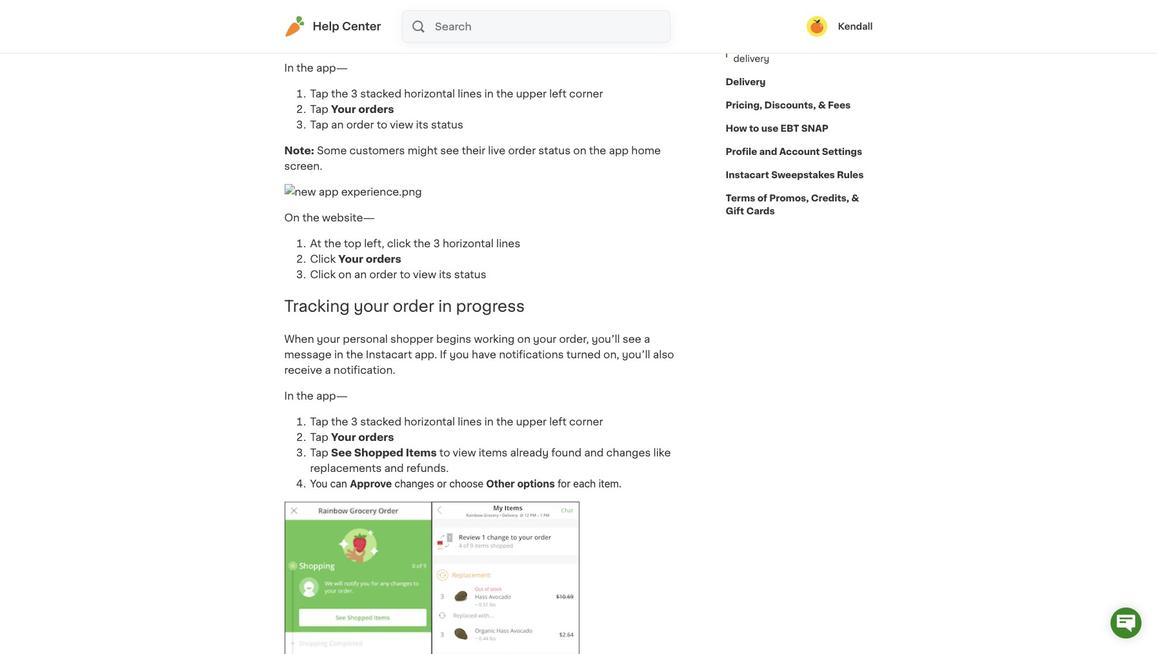 Task type: locate. For each thing, give the bounding box(es) containing it.
view for orders
[[413, 269, 437, 279]]

2 corner from the top
[[570, 416, 603, 427]]

2 vertical spatial lines
[[458, 416, 482, 427]]

0 vertical spatial 3
[[434, 238, 440, 248]]

kendall
[[838, 22, 873, 31]]

view for your
[[390, 119, 414, 130]]

orders up shopped
[[359, 432, 394, 442]]

2 vertical spatial on
[[518, 334, 531, 344]]

corner inside tap the 3 stacked horizontal lines in the upper left corner tap your orders
[[570, 416, 603, 427]]

1 click from the top
[[310, 254, 336, 264]]

1 horizontal spatial 3
[[434, 238, 440, 248]]

1 vertical spatial view
[[413, 269, 437, 279]]

to down click
[[400, 269, 411, 279]]

order inside some customers might see their live order status on the app home screen.
[[508, 145, 536, 156]]

0 horizontal spatial you
[[284, 37, 303, 47]]

its up tracking your order in progress at the left top
[[439, 269, 452, 279]]

already
[[511, 447, 549, 458]]

app left home
[[609, 145, 629, 156]]

your up the see on the bottom
[[331, 432, 356, 442]]

0 vertical spatial in
[[284, 63, 294, 73]]

your down top
[[339, 254, 363, 264]]

1 horizontal spatial on
[[518, 334, 531, 344]]

tracking inside tracking your order and delivery
[[734, 41, 772, 50]]

fees
[[828, 101, 851, 110]]

your
[[331, 104, 356, 114], [339, 254, 363, 264], [331, 432, 356, 442]]

1 app— from the top
[[316, 63, 348, 73]]

app
[[546, 37, 566, 47], [609, 145, 629, 156]]

to up refunds.
[[440, 447, 450, 458]]

you down replacements
[[310, 478, 328, 489]]

for
[[558, 478, 571, 489]]

in up "live"
[[485, 88, 494, 99]]

1 vertical spatial in
[[284, 390, 294, 401]]

at the top left, click the 3 horizontal lines click your orders click on an order to view its status
[[310, 238, 521, 279]]

and
[[824, 41, 841, 50], [760, 147, 778, 156], [585, 447, 604, 458], [385, 463, 404, 473]]

view up tracking your order in progress at the left top
[[413, 269, 437, 279]]

can down replacements
[[330, 478, 347, 489]]

1 vertical spatial in the app—
[[284, 390, 348, 401]]

1 left from the top
[[550, 88, 567, 99]]

1 horizontal spatial an
[[354, 269, 367, 279]]

order up customers
[[347, 119, 374, 130]]

an down top
[[354, 269, 367, 279]]

3 stacked
[[351, 88, 402, 99]]

1 horizontal spatial tracking
[[734, 41, 772, 50]]

0 vertical spatial orders
[[359, 104, 394, 114]]

settings
[[822, 147, 863, 156]]

1 vertical spatial lines
[[497, 238, 521, 248]]

0 vertical spatial changes
[[607, 447, 651, 458]]

0 vertical spatial on
[[574, 145, 587, 156]]

your up notifications
[[533, 334, 557, 344]]

its inside at the top left, click the 3 horizontal lines click your orders click on an order to view its status
[[439, 269, 452, 279]]

1 vertical spatial changes
[[395, 478, 435, 489]]

turned
[[567, 349, 601, 359]]

see left their
[[441, 145, 459, 156]]

1 vertical spatial 3
[[351, 416, 358, 427]]

1 vertical spatial a
[[325, 365, 331, 375]]

see inside some customers might see their live order status on the app home screen.
[[441, 145, 459, 156]]

corner inside tap the 3 stacked horizontal lines in the upper left corner tap your orders tap an order to view its status
[[570, 88, 603, 99]]

1 horizontal spatial app
[[609, 145, 629, 156]]

in inside "when your personal shopper begins working on your order, you'll see a message in the instacart app. if you have notifications turned on, you'll also receive a notification."
[[334, 349, 344, 359]]

you'll up "on,"
[[592, 334, 620, 344]]

1 horizontal spatial see
[[623, 334, 642, 344]]

an
[[331, 119, 344, 130], [354, 269, 367, 279]]

0 vertical spatial can
[[306, 37, 325, 47]]

1 vertical spatial app
[[609, 145, 629, 156]]

0 vertical spatial an
[[331, 119, 344, 130]]

in down receive
[[284, 390, 294, 401]]

top
[[344, 238, 362, 248]]

in up notification.
[[334, 349, 344, 359]]

0 vertical spatial horizontal
[[404, 88, 455, 99]]

click
[[387, 238, 411, 248]]

1 vertical spatial see
[[623, 334, 642, 344]]

0 vertical spatial shopper
[[802, 18, 840, 27]]

0 horizontal spatial with
[[453, 37, 475, 47]]

1 horizontal spatial &
[[852, 194, 860, 203]]

1 vertical spatial click
[[310, 269, 336, 279]]

some
[[317, 145, 347, 156]]

0 horizontal spatial its
[[416, 119, 429, 130]]

1 horizontal spatial shopper
[[802, 18, 840, 27]]

you'll
[[592, 334, 620, 344], [622, 349, 651, 359]]

app—
[[316, 63, 348, 73], [316, 390, 348, 401]]

& left fees at the top of the page
[[819, 101, 826, 110]]

0 horizontal spatial tracking
[[284, 299, 350, 314]]

lines inside tap the 3 stacked horizontal lines in the upper left corner tap your orders tap an order to view its status
[[458, 88, 482, 99]]

to inside to view items already found and changes like replacements and refunds.
[[440, 447, 450, 458]]

tracking up when
[[284, 299, 350, 314]]

tracking your order in progress
[[284, 299, 525, 314]]

1 vertical spatial its
[[439, 269, 452, 279]]

1 vertical spatial instacart
[[726, 170, 770, 180]]

0 horizontal spatial see
[[441, 145, 459, 156]]

you down order
[[284, 37, 303, 47]]

you for you can approve changes or choose other options for each item.
[[310, 478, 328, 489]]

see right order,
[[623, 334, 642, 344]]

pricing,
[[726, 101, 763, 110]]

1 vertical spatial &
[[852, 194, 860, 203]]

0 vertical spatial in the app—
[[284, 63, 348, 73]]

2 app— from the top
[[316, 390, 348, 401]]

corner up found
[[570, 416, 603, 427]]

instacart image
[[284, 16, 305, 37]]

3 left stacked
[[351, 416, 358, 427]]

upper inside tap the 3 stacked horizontal lines in the upper left corner tap your orders tap an order to view its status
[[516, 88, 547, 99]]

0 horizontal spatial can
[[306, 37, 325, 47]]

delivery
[[734, 54, 770, 63]]

corner
[[570, 88, 603, 99], [570, 416, 603, 427]]

1 vertical spatial upper
[[516, 416, 547, 427]]

order,
[[559, 334, 589, 344]]

view inside to view items already found and changes like replacements and refunds.
[[453, 447, 476, 458]]

2 vertical spatial orders
[[359, 432, 394, 442]]

chat
[[734, 18, 756, 27]]

also
[[653, 349, 675, 359]]

begins
[[437, 334, 472, 344]]

to inside tap the 3 stacked horizontal lines in the upper left corner tap your orders tap an order to view its status
[[377, 119, 388, 130]]

at
[[310, 238, 322, 248]]

to
[[377, 119, 388, 130], [750, 124, 760, 133], [400, 269, 411, 279], [440, 447, 450, 458]]

in the app— down receive
[[284, 390, 348, 401]]

0 vertical spatial see
[[441, 145, 459, 156]]

shopper inside "when your personal shopper begins working on your order, you'll see a message in the instacart app. if you have notifications turned on, you'll also receive a notification."
[[391, 334, 434, 344]]

2 vertical spatial horizontal
[[404, 416, 455, 427]]

order down user avatar
[[797, 41, 821, 50]]

in inside tap the 3 stacked horizontal lines in the upper left corner tap your orders
[[485, 416, 494, 427]]

0 vertical spatial upper
[[516, 88, 547, 99]]

2 horizontal spatial on
[[574, 145, 587, 156]]

2 vertical spatial your
[[331, 432, 356, 442]]

receive
[[284, 365, 322, 375]]

help center link
[[284, 16, 381, 37]]

a
[[644, 334, 651, 344], [325, 365, 331, 375]]

and inside tracking your order and delivery
[[824, 41, 841, 50]]

corner down website.
[[570, 88, 603, 99]]

0 vertical spatial with
[[758, 18, 777, 27]]

to left use
[[750, 124, 760, 133]]

in the app— down check
[[284, 63, 348, 73]]

can for check
[[306, 37, 325, 47]]

1 vertical spatial corner
[[570, 416, 603, 427]]

the inside some customers might see their live order status on the app home screen.
[[589, 145, 607, 156]]

0 vertical spatial left
[[550, 88, 567, 99]]

on,
[[604, 349, 620, 359]]

on inside at the top left, click the 3 horizontal lines click your orders click on an order to view its status
[[339, 269, 352, 279]]

status inside some customers might see their live order status on the app home screen.
[[539, 145, 571, 156]]

horizontal inside tap the 3 stacked horizontal lines in the upper left corner tap your orders tap an order to view its status
[[404, 88, 455, 99]]

profile and account settings
[[726, 147, 863, 156]]

upper
[[516, 88, 547, 99], [516, 416, 547, 427]]

tracking your order and delivery
[[734, 41, 841, 63]]

2 click from the top
[[310, 269, 336, 279]]

1 vertical spatial an
[[354, 269, 367, 279]]

1 vertical spatial with
[[453, 37, 475, 47]]

0 vertical spatial &
[[819, 101, 826, 110]]

instacart sweepstakes rules link
[[726, 163, 864, 187]]

0 horizontal spatial on
[[339, 269, 352, 279]]

0 vertical spatial you'll
[[592, 334, 620, 344]]

0 vertical spatial its
[[416, 119, 429, 130]]

changes left like at the bottom of page
[[607, 447, 651, 458]]

its for tap an order to view its status
[[416, 119, 429, 130]]

to up customers
[[377, 119, 388, 130]]

and down shopped
[[385, 463, 404, 473]]

can down help
[[306, 37, 325, 47]]

your
[[779, 18, 800, 27], [362, 37, 385, 47], [774, 41, 795, 50], [354, 299, 389, 314], [317, 334, 340, 344], [533, 334, 557, 344]]

its inside tap the 3 stacked horizontal lines in the upper left corner tap your orders tap an order to view its status
[[416, 119, 429, 130]]

the
[[478, 37, 495, 47], [297, 63, 314, 73], [331, 88, 348, 99], [497, 88, 514, 99], [589, 145, 607, 156], [302, 212, 320, 223], [324, 238, 341, 248], [414, 238, 431, 248], [346, 349, 363, 359], [297, 390, 314, 401], [331, 416, 348, 427], [497, 416, 514, 427]]

personal
[[343, 334, 388, 344]]

0 horizontal spatial a
[[325, 365, 331, 375]]

you can approve changes or choose other options for each item.
[[310, 478, 622, 489]]

0 vertical spatial your
[[331, 104, 356, 114]]

0 vertical spatial corner
[[570, 88, 603, 99]]

tap the 3 stacked horizontal lines in the upper left corner tap your orders tap an order to view its status
[[310, 88, 606, 130]]

2 upper from the top
[[516, 416, 547, 427]]

3 right click
[[434, 238, 440, 248]]

see inside "when your personal shopper begins working on your order, you'll see a message in the instacart app. if you have notifications turned on, you'll also receive a notification."
[[623, 334, 642, 344]]

an inside tap the 3 stacked horizontal lines in the upper left corner tap your orders tap an order to view its status
[[331, 119, 344, 130]]

2 vertical spatial view
[[453, 447, 476, 458]]

& inside terms of promos, credits, & gift cards
[[852, 194, 860, 203]]

might
[[408, 145, 438, 156]]

or
[[569, 37, 579, 47], [437, 478, 447, 489]]

changes
[[607, 447, 651, 458], [395, 478, 435, 489]]

view inside tap the 3 stacked horizontal lines in the upper left corner tap your orders tap an order to view its status
[[390, 119, 414, 130]]

left
[[550, 88, 567, 99], [550, 416, 567, 427]]

horizontal
[[404, 88, 455, 99], [443, 238, 494, 248], [404, 416, 455, 427]]

or down refunds.
[[437, 478, 447, 489]]

or left website.
[[569, 37, 579, 47]]

in down instacart image
[[284, 63, 294, 73]]

its up might
[[416, 119, 429, 130]]

tracking up delivery
[[734, 41, 772, 50]]

3 inside at the top left, click the 3 horizontal lines click your orders click on an order to view its status
[[434, 238, 440, 248]]

changes inside to view items already found and changes like replacements and refunds.
[[607, 447, 651, 458]]

order down left,
[[370, 269, 397, 279]]

on inside "when your personal shopper begins working on your order, you'll see a message in the instacart app. if you have notifications turned on, you'll also receive a notification."
[[518, 334, 531, 344]]

order right "live"
[[508, 145, 536, 156]]

1 vertical spatial your
[[339, 254, 363, 264]]

1 vertical spatial can
[[330, 478, 347, 489]]

view down tap the 3 stacked horizontal lines in the upper left corner tap your orders
[[453, 447, 476, 458]]

0 horizontal spatial 3
[[351, 416, 358, 427]]

1 horizontal spatial a
[[644, 334, 651, 344]]

an up some
[[331, 119, 344, 130]]

in up begins
[[439, 299, 452, 314]]

an inside at the top left, click the 3 horizontal lines click your orders click on an order to view its status
[[354, 269, 367, 279]]

your up message
[[317, 334, 340, 344]]

an for tap
[[331, 119, 344, 130]]

0 vertical spatial view
[[390, 119, 414, 130]]

2 in from the top
[[284, 390, 294, 401]]

1 vertical spatial app—
[[316, 390, 348, 401]]

1 horizontal spatial you'll
[[622, 349, 651, 359]]

orders down left,
[[366, 254, 402, 264]]

order
[[388, 37, 416, 47], [797, 41, 821, 50], [347, 119, 374, 130], [508, 145, 536, 156], [370, 269, 397, 279], [393, 299, 435, 314]]

2 left from the top
[[550, 416, 567, 427]]

your up personal
[[354, 299, 389, 314]]

0 vertical spatial or
[[569, 37, 579, 47]]

1 upper from the top
[[516, 88, 547, 99]]

0 vertical spatial lines
[[458, 88, 482, 99]]

1 horizontal spatial can
[[330, 478, 347, 489]]

1 vertical spatial shopper
[[391, 334, 434, 344]]

app— down check
[[316, 63, 348, 73]]

0 vertical spatial app
[[546, 37, 566, 47]]

1 vertical spatial orders
[[366, 254, 402, 264]]

0 horizontal spatial &
[[819, 101, 826, 110]]

1 vertical spatial tracking
[[284, 299, 350, 314]]

you'll right "on,"
[[622, 349, 651, 359]]

& down rules
[[852, 194, 860, 203]]

1 vertical spatial you'll
[[622, 349, 651, 359]]

order inside tracking your order and delivery
[[797, 41, 821, 50]]

0 horizontal spatial app
[[546, 37, 566, 47]]

0 vertical spatial click
[[310, 254, 336, 264]]

tracking
[[734, 41, 772, 50], [284, 299, 350, 314]]

0 vertical spatial app—
[[316, 63, 348, 73]]

app— down receive
[[316, 390, 348, 401]]

help
[[313, 21, 339, 32]]

0 vertical spatial tracking
[[734, 41, 772, 50]]

tracking for tracking your order and delivery
[[734, 41, 772, 50]]

your down chat with your shopper in the right of the page
[[774, 41, 795, 50]]

terms
[[726, 194, 756, 203]]

order
[[284, 2, 329, 17]]

orders down 3 stacked
[[359, 104, 394, 114]]

on the website—
[[284, 212, 375, 223]]

and down kendall link
[[824, 41, 841, 50]]

1 horizontal spatial or
[[569, 37, 579, 47]]

2 vertical spatial instacart
[[366, 349, 412, 359]]

changes down refunds.
[[395, 478, 435, 489]]

1 vertical spatial horizontal
[[443, 238, 494, 248]]

1 horizontal spatial instacart
[[497, 37, 544, 47]]

0 horizontal spatial an
[[331, 119, 344, 130]]

0 horizontal spatial instacart
[[366, 349, 412, 359]]

lines
[[458, 88, 482, 99], [497, 238, 521, 248], [458, 416, 482, 427]]

& inside pricing, discounts, & fees link
[[819, 101, 826, 110]]

1 horizontal spatial its
[[439, 269, 452, 279]]

1 vertical spatial you
[[310, 478, 328, 489]]

3
[[434, 238, 440, 248], [351, 416, 358, 427]]

your left user avatar
[[779, 18, 800, 27]]

1 horizontal spatial changes
[[607, 447, 651, 458]]

2 horizontal spatial instacart
[[726, 170, 770, 180]]

app left website.
[[546, 37, 566, 47]]

1 corner from the top
[[570, 88, 603, 99]]

item.
[[599, 478, 622, 489]]

1 horizontal spatial you
[[310, 478, 328, 489]]

in the app—
[[284, 63, 348, 73], [284, 390, 348, 401]]

1 vertical spatial left
[[550, 416, 567, 427]]

1 in from the top
[[284, 63, 294, 73]]

view up might
[[390, 119, 414, 130]]

its
[[416, 119, 429, 130], [439, 269, 452, 279]]

0 horizontal spatial shopper
[[391, 334, 434, 344]]

see
[[441, 145, 459, 156], [623, 334, 642, 344]]

in up items
[[485, 416, 494, 427]]

0 horizontal spatial or
[[437, 478, 447, 489]]

your down center
[[362, 37, 385, 47]]

0 vertical spatial you
[[284, 37, 303, 47]]

can for approve
[[330, 478, 347, 489]]

1 tap from the top
[[310, 88, 329, 99]]

with
[[758, 18, 777, 27], [453, 37, 475, 47]]

to inside at the top left, click the 3 horizontal lines click your orders click on an order to view its status
[[400, 269, 411, 279]]

view inside at the top left, click the 3 horizontal lines click your orders click on an order to view its status
[[413, 269, 437, 279]]

1 vertical spatial on
[[339, 269, 352, 279]]

view
[[390, 119, 414, 130], [413, 269, 437, 279], [453, 447, 476, 458]]

your down 3 stacked
[[331, 104, 356, 114]]

your inside tracking your order and delivery
[[774, 41, 795, 50]]

promos,
[[770, 194, 809, 203]]



Task type: vqa. For each thing, say whether or not it's contained in the screenshot.
Kick
no



Task type: describe. For each thing, give the bounding box(es) containing it.
2 tap from the top
[[310, 104, 329, 114]]

Search search field
[[434, 11, 670, 42]]

to inside how to use ebt snap link
[[750, 124, 760, 133]]

each
[[574, 478, 596, 489]]

on inside some customers might see their live order status on the app home screen.
[[574, 145, 587, 156]]

1 in the app— from the top
[[284, 63, 348, 73]]

check
[[328, 37, 359, 47]]

in inside tap the 3 stacked horizontal lines in the upper left corner tap your orders tap an order to view its status
[[485, 88, 494, 99]]

chat with your shopper
[[734, 18, 840, 27]]

terms of promos, credits, & gift cards link
[[726, 187, 873, 223]]

how to use ebt snap
[[726, 124, 829, 133]]

upper inside tap the 3 stacked horizontal lines in the upper left corner tap your orders
[[516, 416, 547, 427]]

sweepstakes
[[772, 170, 835, 180]]

5 tap from the top
[[310, 432, 329, 442]]

orders inside tap the 3 stacked horizontal lines in the upper left corner tap your orders
[[359, 432, 394, 442]]

left inside tap the 3 stacked horizontal lines in the upper left corner tap your orders tap an order to view its status
[[550, 88, 567, 99]]

terms of promos, credits, & gift cards
[[726, 194, 860, 216]]

kendall link
[[807, 16, 873, 37]]

some customers might see their live order status on the app home screen.
[[284, 145, 661, 171]]

new app experience.png image
[[284, 184, 422, 199]]

app inside some customers might see their live order status on the app home screen.
[[609, 145, 629, 156]]

ebt
[[781, 124, 800, 133]]

3 inside tap the 3 stacked horizontal lines in the upper left corner tap your orders
[[351, 416, 358, 427]]

their
[[462, 145, 486, 156]]

account
[[780, 147, 820, 156]]

its for click on an order to view its status
[[439, 269, 452, 279]]

pricing, discounts, & fees link
[[726, 94, 851, 117]]

your inside tap the 3 stacked horizontal lines in the upper left corner tap your orders
[[331, 432, 356, 442]]

message
[[284, 349, 332, 359]]

items
[[406, 447, 437, 458]]

notifications
[[499, 349, 564, 359]]

tracking for tracking your order in progress
[[284, 299, 350, 314]]

2 in the app— from the top
[[284, 390, 348, 401]]

you for you can check your order status with the instacart app or website.
[[284, 37, 303, 47]]

instacart inside "when your personal shopper begins working on your order, you'll see a message in the instacart app. if you have notifications turned on, you'll also receive a notification."
[[366, 349, 412, 359]]

order status
[[284, 2, 382, 17]]

on
[[284, 212, 300, 223]]

order inside tap the 3 stacked horizontal lines in the upper left corner tap your orders tap an order to view its status
[[347, 119, 374, 130]]

note:
[[284, 145, 315, 156]]

3 tap from the top
[[310, 119, 329, 130]]

shopped
[[354, 447, 404, 458]]

1 vertical spatial or
[[437, 478, 447, 489]]

0 horizontal spatial you'll
[[592, 334, 620, 344]]

orders inside tap the 3 stacked horizontal lines in the upper left corner tap your orders tap an order to view its status
[[359, 104, 394, 114]]

like
[[654, 447, 671, 458]]

home
[[632, 145, 661, 156]]

snap
[[802, 124, 829, 133]]

left,
[[364, 238, 385, 248]]

delivery
[[726, 77, 766, 87]]

and down use
[[760, 147, 778, 156]]

4 tap from the top
[[310, 416, 329, 427]]

you can check your order status with the instacart app or website.
[[284, 37, 628, 47]]

notification.
[[334, 365, 396, 375]]

profile
[[726, 147, 758, 156]]

pricing, discounts, & fees
[[726, 101, 851, 110]]

an for on
[[354, 269, 367, 279]]

cards
[[747, 207, 775, 216]]

left inside tap the 3 stacked horizontal lines in the upper left corner tap your orders
[[550, 416, 567, 427]]

0 vertical spatial instacart
[[497, 37, 544, 47]]

tap the 3 stacked horizontal lines in the upper left corner tap your orders
[[310, 416, 606, 442]]

see
[[331, 447, 352, 458]]

shopper for your
[[802, 18, 840, 27]]

delivery link
[[726, 70, 766, 94]]

status inside at the top left, click the 3 horizontal lines click your orders click on an order to view its status
[[454, 269, 487, 279]]

gift
[[726, 207, 745, 216]]

instacart sweepstakes rules
[[726, 170, 864, 180]]

lines inside at the top left, click the 3 horizontal lines click your orders click on an order to view its status
[[497, 238, 521, 248]]

your inside at the top left, click the 3 horizontal lines click your orders click on an order to view its status
[[339, 254, 363, 264]]

tracking your order and delivery link
[[726, 34, 873, 70]]

lines inside tap the 3 stacked horizontal lines in the upper left corner tap your orders
[[458, 416, 482, 427]]

chat with your shopper link
[[726, 11, 848, 34]]

shopper for personal
[[391, 334, 434, 344]]

to view items already found and changes like replacements and refunds.
[[310, 447, 671, 473]]

center
[[342, 21, 381, 32]]

if
[[440, 349, 447, 359]]

working
[[474, 334, 515, 344]]

screen.
[[284, 161, 323, 171]]

order down at the top left, click the 3 horizontal lines click your orders click on an order to view its status
[[393, 299, 435, 314]]

discounts,
[[765, 101, 817, 110]]

app.
[[415, 349, 437, 359]]

status inside tap the 3 stacked horizontal lines in the upper left corner tap your orders tap an order to view its status
[[431, 119, 464, 130]]

how to use ebt snap link
[[726, 117, 829, 140]]

horizontal inside tap the 3 stacked horizontal lines in the upper left corner tap your orders
[[404, 416, 455, 427]]

other
[[487, 478, 515, 489]]

orders inside at the top left, click the 3 horizontal lines click your orders click on an order to view its status
[[366, 254, 402, 264]]

order inside at the top left, click the 3 horizontal lines click your orders click on an order to view its status
[[370, 269, 397, 279]]

and right found
[[585, 447, 604, 458]]

stacked
[[360, 416, 402, 427]]

approve
[[350, 478, 392, 489]]

credits,
[[812, 194, 850, 203]]

items
[[479, 447, 508, 458]]

of
[[758, 194, 768, 203]]

customers
[[350, 145, 405, 156]]

6 tap from the top
[[310, 447, 329, 458]]

horizontal inside at the top left, click the 3 horizontal lines click your orders click on an order to view its status
[[443, 238, 494, 248]]

you
[[450, 349, 469, 359]]

progress
[[456, 299, 525, 314]]

rules
[[838, 170, 864, 180]]

refunds.
[[407, 463, 449, 473]]

website.
[[582, 37, 626, 47]]

profile and account settings link
[[726, 140, 863, 163]]

help center
[[313, 21, 381, 32]]

1 horizontal spatial with
[[758, 18, 777, 27]]

website—
[[322, 212, 375, 223]]

use
[[762, 124, 779, 133]]

the inside "when your personal shopper begins working on your order, you'll see a message in the instacart app. if you have notifications turned on, you'll also receive a notification."
[[346, 349, 363, 359]]

tap see shopped items
[[310, 447, 437, 458]]

replacements
[[310, 463, 382, 473]]

0 horizontal spatial changes
[[395, 478, 435, 489]]

0 vertical spatial a
[[644, 334, 651, 344]]

when
[[284, 334, 314, 344]]

choose
[[450, 478, 484, 489]]

live
[[488, 145, 506, 156]]

order up 3 stacked
[[388, 37, 416, 47]]

options
[[518, 478, 555, 489]]

user avatar image
[[807, 16, 828, 37]]

when your personal shopper begins working on your order, you'll see a message in the instacart app. if you have notifications turned on, you'll also receive a notification.
[[284, 334, 675, 375]]

found
[[552, 447, 582, 458]]

your inside tap the 3 stacked horizontal lines in the upper left corner tap your orders tap an order to view its status
[[331, 104, 356, 114]]



